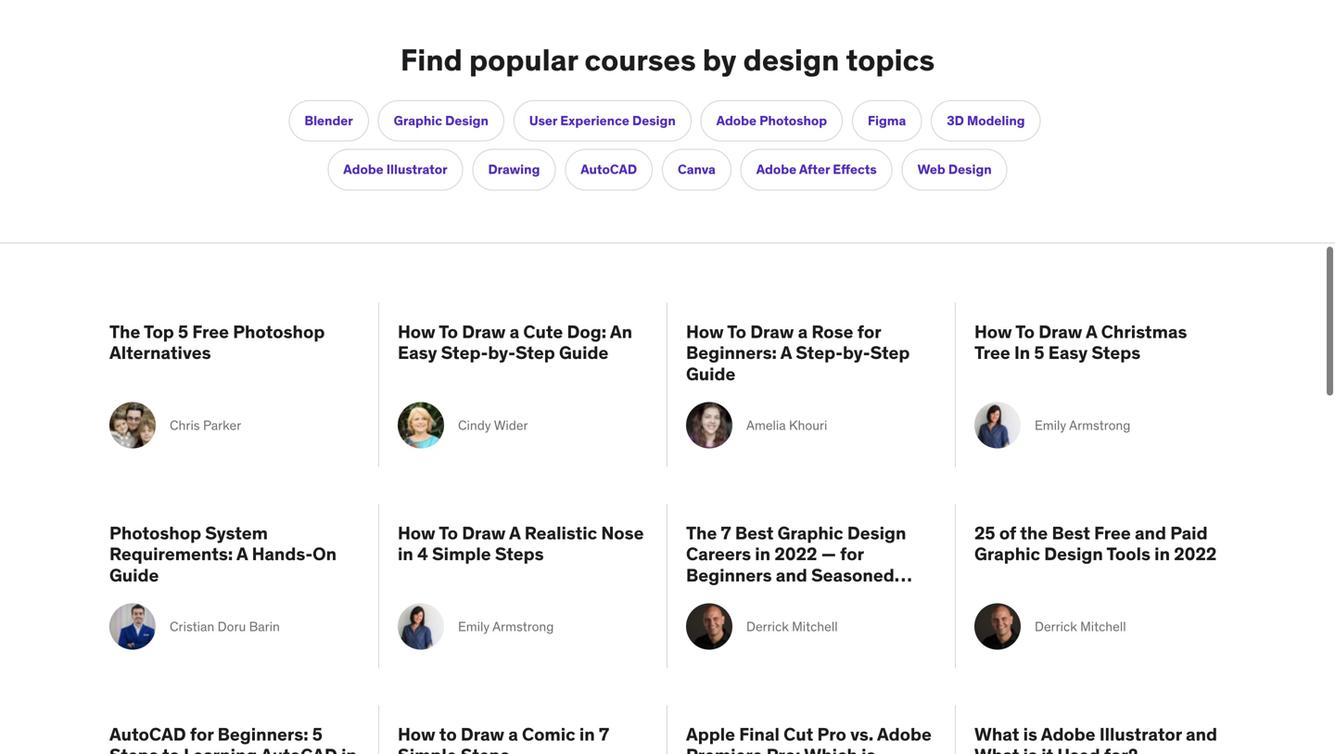Task type: locate. For each thing, give the bounding box(es) containing it.
0 horizontal spatial emily
[[458, 618, 490, 635]]

adobe right the vs.
[[877, 723, 932, 745]]

0 vertical spatial emily armstrong
[[1035, 417, 1131, 434]]

1 vertical spatial emily
[[458, 618, 490, 635]]

0 vertical spatial emily
[[1035, 417, 1067, 434]]

to inside the how to draw a comic in 7 simple steps
[[439, 723, 457, 745]]

1 horizontal spatial easy
[[1049, 341, 1088, 364]]

adobe left the for?
[[1041, 723, 1096, 745]]

illustrator
[[387, 161, 448, 178], [1100, 723, 1182, 745]]

2 best from the left
[[1052, 522, 1091, 544]]

draw inside how to draw a rose for beginners: a step-by-step guide
[[751, 320, 794, 343]]

a for nose
[[509, 522, 521, 544]]

step inside how to draw a cute dog: an easy step-by-step guide
[[516, 341, 555, 364]]

2022 left —
[[775, 543, 818, 565]]

0 vertical spatial and
[[1135, 522, 1167, 544]]

3d modeling link
[[931, 100, 1041, 142]]

1 horizontal spatial 7
[[721, 522, 732, 544]]

adobe down by
[[717, 112, 757, 129]]

draw for 5
[[1039, 320, 1083, 343]]

steps
[[1092, 341, 1141, 364], [495, 543, 544, 565], [109, 744, 158, 754], [461, 744, 510, 754]]

1 by- from the left
[[488, 341, 516, 364]]

step right rose
[[871, 341, 910, 364]]

2 derrick mitchell from the left
[[1035, 618, 1127, 635]]

parker
[[203, 417, 241, 434]]

in right comic
[[580, 723, 595, 745]]

derrick down professionals on the right bottom of page
[[747, 618, 789, 635]]

the up the beginners
[[686, 522, 717, 544]]

mitchell for design
[[1081, 618, 1127, 635]]

chris parker
[[170, 417, 241, 434]]

1 derrick mitchell from the left
[[747, 618, 838, 635]]

1 mitchell from the left
[[792, 618, 838, 635]]

emily down the how to draw a christmas tree in 5 easy steps link on the right of the page
[[1035, 417, 1067, 434]]

1 vertical spatial and
[[776, 564, 808, 586]]

draw left rose
[[751, 320, 794, 343]]

adobe for adobe illustrator
[[343, 161, 384, 178]]

photoshop system requirements: a hands-on guide link
[[109, 522, 360, 586]]

graphic inside the 7 best graphic design careers in 2022 — for beginners and seasoned professionals
[[778, 522, 844, 544]]

system
[[205, 522, 268, 544]]

step- for a
[[796, 341, 843, 364]]

0 vertical spatial simple
[[432, 543, 491, 565]]

step- up khouri
[[796, 341, 843, 364]]

1 horizontal spatial derrick
[[1035, 618, 1078, 635]]

and left paid in the right bottom of the page
[[1135, 522, 1167, 544]]

a inside how to draw a rose for beginners: a step-by-step guide
[[798, 320, 808, 343]]

free inside the top 5 free photoshop alternatives
[[192, 320, 229, 343]]

1 horizontal spatial to
[[439, 723, 457, 745]]

a left rose
[[798, 320, 808, 343]]

to
[[439, 320, 458, 343], [727, 320, 747, 343], [1016, 320, 1035, 343], [439, 522, 458, 544]]

1 vertical spatial photoshop
[[233, 320, 325, 343]]

draw inside how to draw a cute dog: an easy step-by-step guide
[[462, 320, 506, 343]]

1 horizontal spatial mitchell
[[1081, 618, 1127, 635]]

1 horizontal spatial photoshop
[[233, 320, 325, 343]]

design up seasoned
[[848, 522, 907, 544]]

armstrong down the how to draw a christmas tree in 5 easy steps link on the right of the page
[[1070, 417, 1131, 434]]

how inside how to draw a christmas tree in 5 easy steps
[[975, 320, 1012, 343]]

and
[[1135, 522, 1167, 544], [776, 564, 808, 586], [1186, 723, 1218, 745]]

1 horizontal spatial best
[[1052, 522, 1091, 544]]

0 vertical spatial the
[[109, 320, 140, 343]]

step- up cindy
[[441, 341, 488, 364]]

used
[[1058, 744, 1101, 754]]

1 vertical spatial free
[[1095, 522, 1131, 544]]

0 vertical spatial for
[[858, 320, 881, 343]]

0 vertical spatial free
[[192, 320, 229, 343]]

graphic inside 25 of the best free and paid graphic design tools in 2022
[[975, 543, 1041, 565]]

1 horizontal spatial step-
[[796, 341, 843, 364]]

2 vertical spatial and
[[1186, 723, 1218, 745]]

to inside how to draw a christmas tree in 5 easy steps
[[1016, 320, 1035, 343]]

how for how to draw a comic in 7 simple steps
[[398, 723, 436, 745]]

is
[[1024, 723, 1038, 745], [1024, 744, 1038, 754]]

how to draw a christmas tree in 5 easy steps link
[[975, 320, 1226, 384]]

a left christmas
[[1086, 320, 1098, 343]]

final
[[739, 723, 780, 745]]

design inside 25 of the best free and paid graphic design tools in 2022
[[1045, 543, 1104, 565]]

step for for
[[871, 341, 910, 364]]

in
[[1015, 341, 1031, 364]]

canva link
[[662, 149, 732, 190]]

a left comic
[[508, 723, 518, 745]]

easy
[[398, 341, 437, 364], [1049, 341, 1088, 364]]

2 vertical spatial photoshop
[[109, 522, 201, 544]]

2 easy from the left
[[1049, 341, 1088, 364]]

a for rose
[[798, 320, 808, 343]]

how inside how to draw a rose for beginners: a step-by-step guide
[[686, 320, 724, 343]]

free
[[192, 320, 229, 343], [1095, 522, 1131, 544]]

2 is from the top
[[1024, 744, 1038, 754]]

to for a
[[727, 320, 747, 343]]

step inside how to draw a rose for beginners: a step-by-step guide
[[871, 341, 910, 364]]

best inside 25 of the best free and paid graphic design tools in 2022
[[1052, 522, 1091, 544]]

tree
[[975, 341, 1011, 364]]

to inside how to draw a rose for beginners: a step-by-step guide
[[727, 320, 747, 343]]

adobe inside apple final cut pro vs. adobe premiere pro: which i
[[877, 723, 932, 745]]

1 step- from the left
[[441, 341, 488, 364]]

2 horizontal spatial photoshop
[[760, 112, 827, 129]]

a
[[1086, 320, 1098, 343], [781, 341, 792, 364], [509, 522, 521, 544], [237, 543, 248, 565]]

derrick down 25 of the best free and paid graphic design tools in 2022 link
[[1035, 618, 1078, 635]]

free left paid in the right bottom of the page
[[1095, 522, 1131, 544]]

steps inside the how to draw a comic in 7 simple steps
[[461, 744, 510, 754]]

0 vertical spatial beginners:
[[686, 341, 777, 364]]

1 vertical spatial beginners:
[[218, 723, 308, 745]]

armstrong
[[1070, 417, 1131, 434], [493, 618, 554, 635]]

1 horizontal spatial the
[[686, 522, 717, 544]]

2 mitchell from the left
[[1081, 618, 1127, 635]]

guide inside photoshop system requirements: a hands-on guide
[[109, 564, 159, 586]]

how for how to draw a christmas tree in 5 easy steps
[[975, 320, 1012, 343]]

2022
[[775, 543, 818, 565], [1174, 543, 1217, 565]]

0 vertical spatial photoshop
[[760, 112, 827, 129]]

7 up the beginners
[[721, 522, 732, 544]]

draw left comic
[[461, 723, 505, 745]]

guide inside how to draw a cute dog: an easy step-by-step guide
[[559, 341, 609, 364]]

a inside the how to draw a comic in 7 simple steps
[[508, 723, 518, 745]]

1 vertical spatial 7
[[599, 723, 609, 745]]

2 step from the left
[[871, 341, 910, 364]]

step for dog:
[[516, 341, 555, 364]]

draw
[[462, 320, 506, 343], [751, 320, 794, 343], [1039, 320, 1083, 343], [462, 522, 506, 544], [461, 723, 505, 745]]

1 horizontal spatial guide
[[559, 341, 609, 364]]

adobe for adobe photoshop
[[717, 112, 757, 129]]

1 best from the left
[[735, 522, 774, 544]]

0 horizontal spatial best
[[735, 522, 774, 544]]

draw for simple
[[461, 723, 505, 745]]

in
[[398, 543, 414, 565], [755, 543, 771, 565], [1155, 543, 1171, 565], [580, 723, 595, 745]]

a inside photoshop system requirements: a hands-on guide
[[237, 543, 248, 565]]

to inside autocad for beginners: 5 steps to learning autocad i
[[162, 744, 180, 754]]

steps inside how to draw a christmas tree in 5 easy steps
[[1092, 341, 1141, 364]]

photoshop
[[760, 112, 827, 129], [233, 320, 325, 343], [109, 522, 201, 544]]

2 horizontal spatial and
[[1186, 723, 1218, 745]]

emily for simple
[[458, 618, 490, 635]]

draw inside the how to draw a comic in 7 simple steps
[[461, 723, 505, 745]]

the for careers
[[686, 522, 717, 544]]

step left dog: on the left
[[516, 341, 555, 364]]

draw for easy
[[462, 320, 506, 343]]

0 horizontal spatial illustrator
[[387, 161, 448, 178]]

to inside how to draw a cute dog: an easy step-by-step guide
[[439, 320, 458, 343]]

a left "cute"
[[510, 320, 520, 343]]

how inside the how to draw a comic in 7 simple steps
[[398, 723, 436, 745]]

derrick for 2022
[[747, 618, 789, 635]]

a inside how to draw a cute dog: an easy step-by-step guide
[[510, 320, 520, 343]]

beginners:
[[686, 341, 777, 364], [218, 723, 308, 745]]

to inside how to draw a realistic nose in 4 simple steps
[[439, 522, 458, 544]]

best up the beginners
[[735, 522, 774, 544]]

1 vertical spatial armstrong
[[493, 618, 554, 635]]

emily for easy
[[1035, 417, 1067, 434]]

draw inside how to draw a realistic nose in 4 simple steps
[[462, 522, 506, 544]]

mitchell down 25 of the best free and paid graphic design tools in 2022 link
[[1081, 618, 1127, 635]]

emily armstrong down how to draw a realistic nose in 4 simple steps link
[[458, 618, 554, 635]]

for inside how to draw a rose for beginners: a step-by-step guide
[[858, 320, 881, 343]]

1 horizontal spatial free
[[1095, 522, 1131, 544]]

adobe down blender link
[[343, 161, 384, 178]]

2 step- from the left
[[796, 341, 843, 364]]

how inside how to draw a realistic nose in 4 simple steps
[[398, 522, 436, 544]]

0 horizontal spatial 5
[[178, 320, 188, 343]]

beginners
[[686, 564, 772, 586]]

0 horizontal spatial the
[[109, 320, 140, 343]]

amelia khouri
[[747, 417, 828, 434]]

1 vertical spatial illustrator
[[1100, 723, 1182, 745]]

mitchell down the 7 best graphic design careers in 2022 — for beginners and seasoned professionals link
[[792, 618, 838, 635]]

step- inside how to draw a rose for beginners: a step-by-step guide
[[796, 341, 843, 364]]

1 vertical spatial simple
[[398, 744, 457, 754]]

derrick mitchell down professionals on the right bottom of page
[[747, 618, 838, 635]]

0 vertical spatial illustrator
[[387, 161, 448, 178]]

5
[[178, 320, 188, 343], [1034, 341, 1045, 364], [312, 723, 323, 745]]

1 vertical spatial for
[[840, 543, 864, 565]]

1 horizontal spatial step
[[871, 341, 910, 364]]

a left rose
[[781, 341, 792, 364]]

the
[[109, 320, 140, 343], [686, 522, 717, 544]]

a for cute
[[510, 320, 520, 343]]

7 right comic
[[599, 723, 609, 745]]

careers
[[686, 543, 751, 565]]

2 vertical spatial for
[[190, 723, 214, 745]]

design left tools
[[1045, 543, 1104, 565]]

best inside the 7 best graphic design careers in 2022 — for beginners and seasoned professionals
[[735, 522, 774, 544]]

1 horizontal spatial beginners:
[[686, 341, 777, 364]]

0 horizontal spatial 7
[[599, 723, 609, 745]]

autocad link
[[565, 149, 653, 190]]

step- for easy
[[441, 341, 488, 364]]

what
[[975, 723, 1020, 745], [975, 744, 1020, 754]]

how to draw a christmas tree in 5 easy steps
[[975, 320, 1188, 364]]

0 horizontal spatial guide
[[109, 564, 159, 586]]

how inside how to draw a cute dog: an easy step-by-step guide
[[398, 320, 436, 343]]

for inside the 7 best graphic design careers in 2022 — for beginners and seasoned professionals
[[840, 543, 864, 565]]

draw inside how to draw a christmas tree in 5 easy steps
[[1039, 320, 1083, 343]]

2 horizontal spatial autocad
[[581, 161, 637, 178]]

paid
[[1171, 522, 1208, 544]]

blender link
[[289, 100, 369, 142]]

courses
[[585, 41, 696, 78]]

free right top at the left
[[192, 320, 229, 343]]

0 horizontal spatial step-
[[441, 341, 488, 364]]

draw for a
[[751, 320, 794, 343]]

0 vertical spatial armstrong
[[1070, 417, 1131, 434]]

web design
[[918, 161, 992, 178]]

25 of the best free and paid graphic design tools in 2022 link
[[975, 522, 1226, 586]]

0 horizontal spatial easy
[[398, 341, 437, 364]]

a inside how to draw a christmas tree in 5 easy steps
[[1086, 320, 1098, 343]]

how to draw a comic in 7 simple steps
[[398, 723, 609, 754]]

1 horizontal spatial and
[[1135, 522, 1167, 544]]

to for easy
[[439, 320, 458, 343]]

adobe for adobe after effects
[[757, 161, 797, 178]]

5 inside autocad for beginners: 5 steps to learning autocad i
[[312, 723, 323, 745]]

2022 inside 25 of the best free and paid graphic design tools in 2022
[[1174, 543, 1217, 565]]

in right tools
[[1155, 543, 1171, 565]]

0 horizontal spatial derrick mitchell
[[747, 618, 838, 635]]

step- inside how to draw a cute dog: an easy step-by-step guide
[[441, 341, 488, 364]]

1 easy from the left
[[398, 341, 437, 364]]

guide
[[559, 341, 609, 364], [686, 363, 736, 385], [109, 564, 159, 586]]

5 inside how to draw a christmas tree in 5 easy steps
[[1034, 341, 1045, 364]]

graphic
[[394, 112, 442, 129], [778, 522, 844, 544], [975, 543, 1041, 565]]

1 horizontal spatial by-
[[843, 341, 871, 364]]

popular
[[469, 41, 578, 78]]

easy inside how to draw a christmas tree in 5 easy steps
[[1049, 341, 1088, 364]]

0 horizontal spatial derrick
[[747, 618, 789, 635]]

autocad
[[581, 161, 637, 178], [109, 723, 186, 745], [261, 744, 338, 754]]

draw right in on the top of the page
[[1039, 320, 1083, 343]]

0 horizontal spatial autocad
[[109, 723, 186, 745]]

1 horizontal spatial 5
[[312, 723, 323, 745]]

1 2022 from the left
[[775, 543, 818, 565]]

derrick mitchell for design
[[1035, 618, 1127, 635]]

0 horizontal spatial to
[[162, 744, 180, 754]]

user experience design
[[529, 112, 676, 129]]

1 horizontal spatial emily
[[1035, 417, 1067, 434]]

0 horizontal spatial mitchell
[[792, 618, 838, 635]]

how to draw a cute dog: an easy step-by-step guide
[[398, 320, 633, 364]]

by-
[[488, 341, 516, 364], [843, 341, 871, 364]]

2022 inside the 7 best graphic design careers in 2022 — for beginners and seasoned professionals
[[775, 543, 818, 565]]

cristian doru barin
[[170, 618, 280, 635]]

1 horizontal spatial graphic
[[778, 522, 844, 544]]

best right the
[[1052, 522, 1091, 544]]

figma
[[868, 112, 906, 129]]

1 vertical spatial the
[[686, 522, 717, 544]]

7 inside the 7 best graphic design careers in 2022 — for beginners and seasoned professionals
[[721, 522, 732, 544]]

derrick mitchell down 25 of the best free and paid graphic design tools in 2022 link
[[1035, 618, 1127, 635]]

how
[[398, 320, 436, 343], [686, 320, 724, 343], [975, 320, 1012, 343], [398, 522, 436, 544], [398, 723, 436, 745]]

2 derrick from the left
[[1035, 618, 1078, 635]]

design
[[445, 112, 489, 129], [633, 112, 676, 129], [949, 161, 992, 178], [848, 522, 907, 544], [1045, 543, 1104, 565]]

in right careers in the bottom of the page
[[755, 543, 771, 565]]

1 horizontal spatial armstrong
[[1070, 417, 1131, 434]]

and right the for?
[[1186, 723, 1218, 745]]

2 2022 from the left
[[1174, 543, 1217, 565]]

2 by- from the left
[[843, 341, 871, 364]]

1 horizontal spatial derrick mitchell
[[1035, 618, 1127, 635]]

0 horizontal spatial and
[[776, 564, 808, 586]]

a inside how to draw a realistic nose in 4 simple steps
[[509, 522, 521, 544]]

2 horizontal spatial graphic
[[975, 543, 1041, 565]]

1 vertical spatial emily armstrong
[[458, 618, 554, 635]]

0 horizontal spatial 2022
[[775, 543, 818, 565]]

how to draw a comic in 7 simple steps link
[[398, 723, 648, 754]]

0 horizontal spatial by-
[[488, 341, 516, 364]]

simple inside the how to draw a comic in 7 simple steps
[[398, 744, 457, 754]]

emily armstrong for easy
[[1035, 417, 1131, 434]]

a
[[510, 320, 520, 343], [798, 320, 808, 343], [508, 723, 518, 745]]

derrick mitchell for —
[[747, 618, 838, 635]]

pro
[[818, 723, 847, 745]]

adobe left after
[[757, 161, 797, 178]]

chris
[[170, 417, 200, 434]]

in inside how to draw a realistic nose in 4 simple steps
[[398, 543, 414, 565]]

1 horizontal spatial 2022
[[1174, 543, 1217, 565]]

cindy
[[458, 417, 491, 434]]

and inside the 7 best graphic design careers in 2022 — for beginners and seasoned professionals
[[776, 564, 808, 586]]

by- for rose
[[843, 341, 871, 364]]

draw left "cute"
[[462, 320, 506, 343]]

1 derrick from the left
[[747, 618, 789, 635]]

0 horizontal spatial free
[[192, 320, 229, 343]]

by- inside how to draw a rose for beginners: a step-by-step guide
[[843, 341, 871, 364]]

in left 4
[[398, 543, 414, 565]]

adobe inside what is adobe illustrator and what is it used for?
[[1041, 723, 1096, 745]]

guide for beginners:
[[686, 363, 736, 385]]

the inside the 7 best graphic design careers in 2022 — for beginners and seasoned professionals
[[686, 522, 717, 544]]

0 horizontal spatial photoshop
[[109, 522, 201, 544]]

0 horizontal spatial emily armstrong
[[458, 618, 554, 635]]

a left 'realistic'
[[509, 522, 521, 544]]

armstrong down how to draw a realistic nose in 4 simple steps link
[[493, 618, 554, 635]]

guide inside how to draw a rose for beginners: a step-by-step guide
[[686, 363, 736, 385]]

draw right 4
[[462, 522, 506, 544]]

1 horizontal spatial emily armstrong
[[1035, 417, 1131, 434]]

2022 right tools
[[1174, 543, 1217, 565]]

and left —
[[776, 564, 808, 586]]

0 horizontal spatial beginners:
[[218, 723, 308, 745]]

the left top at the left
[[109, 320, 140, 343]]

the inside the top 5 free photoshop alternatives
[[109, 320, 140, 343]]

adobe illustrator
[[343, 161, 448, 178]]

emily armstrong down the how to draw a christmas tree in 5 easy steps link on the right of the page
[[1035, 417, 1131, 434]]

0 horizontal spatial armstrong
[[493, 618, 554, 635]]

2 horizontal spatial 5
[[1034, 341, 1045, 364]]

2 horizontal spatial guide
[[686, 363, 736, 385]]

emily down how to draw a realistic nose in 4 simple steps link
[[458, 618, 490, 635]]

1 horizontal spatial illustrator
[[1100, 723, 1182, 745]]

1 what from the top
[[975, 723, 1020, 745]]

1 step from the left
[[516, 341, 555, 364]]

adobe
[[717, 112, 757, 129], [343, 161, 384, 178], [757, 161, 797, 178], [877, 723, 932, 745], [1041, 723, 1096, 745]]

find popular courses by design topics
[[401, 41, 935, 78]]

a left hands-
[[237, 543, 248, 565]]

armstrong for simple
[[493, 618, 554, 635]]

0 horizontal spatial step
[[516, 341, 555, 364]]

0 vertical spatial 7
[[721, 522, 732, 544]]

by- inside how to draw a cute dog: an easy step-by-step guide
[[488, 341, 516, 364]]

dog:
[[567, 320, 607, 343]]

the for alternatives
[[109, 320, 140, 343]]



Task type: describe. For each thing, give the bounding box(es) containing it.
2 what from the top
[[975, 744, 1020, 754]]

4
[[417, 543, 428, 565]]

apple final cut pro vs. adobe premiere pro: which i
[[686, 723, 932, 754]]

beginners: inside autocad for beginners: 5 steps to learning autocad i
[[218, 723, 308, 745]]

apple
[[686, 723, 735, 745]]

on
[[313, 543, 337, 565]]

draw for 4
[[462, 522, 506, 544]]

an
[[610, 320, 633, 343]]

cut
[[784, 723, 814, 745]]

khouri
[[789, 417, 828, 434]]

blender
[[305, 112, 353, 129]]

hands-
[[252, 543, 313, 565]]

drawing
[[488, 161, 540, 178]]

seasoned
[[812, 564, 895, 586]]

0 horizontal spatial graphic
[[394, 112, 442, 129]]

what is adobe illustrator and what is it used for?
[[975, 723, 1218, 754]]

cristian
[[170, 618, 215, 635]]

requirements:
[[109, 543, 233, 565]]

illustrator inside what is adobe illustrator and what is it used for?
[[1100, 723, 1182, 745]]

by
[[703, 41, 737, 78]]

the
[[1020, 522, 1048, 544]]

modeling
[[967, 112, 1025, 129]]

adobe photoshop link
[[701, 100, 843, 142]]

how to draw a rose for beginners: a step-by-step guide link
[[686, 320, 937, 385]]

and inside what is adobe illustrator and what is it used for?
[[1186, 723, 1218, 745]]

user experience design link
[[514, 100, 692, 142]]

autocad for beginners: 5 steps to learning autocad i link
[[109, 723, 360, 754]]

web design link
[[902, 149, 1008, 190]]

design
[[743, 41, 840, 78]]

in inside 25 of the best free and paid graphic design tools in 2022
[[1155, 543, 1171, 565]]

by- for cute
[[488, 341, 516, 364]]

wider
[[494, 417, 528, 434]]

beginners: inside how to draw a rose for beginners: a step-by-step guide
[[686, 341, 777, 364]]

adobe after effects link
[[741, 149, 893, 190]]

cute
[[523, 320, 563, 343]]

free inside 25 of the best free and paid graphic design tools in 2022
[[1095, 522, 1131, 544]]

the top 5 free photoshop alternatives
[[109, 320, 325, 364]]

photoshop system requirements: a hands-on guide
[[109, 522, 337, 586]]

how for how to draw a rose for beginners: a step-by-step guide
[[686, 320, 724, 343]]

autocad for beginners: 5 steps to learning autocad i
[[109, 723, 357, 754]]

in inside the 7 best graphic design careers in 2022 — for beginners and seasoned professionals
[[755, 543, 771, 565]]

learning
[[184, 744, 257, 754]]

design inside the 7 best graphic design careers in 2022 — for beginners and seasoned professionals
[[848, 522, 907, 544]]

how for how to draw a cute dog: an easy step-by-step guide
[[398, 320, 436, 343]]

design right experience
[[633, 112, 676, 129]]

5 inside the top 5 free photoshop alternatives
[[178, 320, 188, 343]]

vs.
[[851, 723, 874, 745]]

of
[[1000, 522, 1017, 544]]

how to draw a realistic nose in 4 simple steps link
[[398, 522, 648, 586]]

adobe photoshop
[[717, 112, 827, 129]]

autocad for autocad
[[581, 161, 637, 178]]

the top 5 free photoshop alternatives link
[[109, 320, 360, 384]]

effects
[[833, 161, 877, 178]]

nose
[[601, 522, 644, 544]]

guide for an
[[559, 341, 609, 364]]

which
[[804, 744, 858, 754]]

and inside 25 of the best free and paid graphic design tools in 2022
[[1135, 522, 1167, 544]]

what is adobe illustrator and what is it used for? link
[[975, 723, 1226, 754]]

a inside how to draw a rose for beginners: a step-by-step guide
[[781, 341, 792, 364]]

for inside autocad for beginners: 5 steps to learning autocad i
[[190, 723, 214, 745]]

3d modeling
[[947, 112, 1025, 129]]

drawing link
[[473, 149, 556, 190]]

design up drawing
[[445, 112, 489, 129]]

cindy wider
[[458, 417, 528, 434]]

barin
[[249, 618, 280, 635]]

adobe illustrator link
[[328, 149, 463, 190]]

find
[[401, 41, 463, 78]]

25 of the best free and paid graphic design tools in 2022
[[975, 522, 1217, 565]]

to for 4
[[439, 522, 458, 544]]

1 is from the top
[[1024, 723, 1038, 745]]

derrick for graphic
[[1035, 618, 1078, 635]]

steps inside how to draw a realistic nose in 4 simple steps
[[495, 543, 544, 565]]

25
[[975, 522, 996, 544]]

user
[[529, 112, 558, 129]]

1 horizontal spatial autocad
[[261, 744, 338, 754]]

a for tree
[[1086, 320, 1098, 343]]

christmas
[[1102, 320, 1188, 343]]

steps inside autocad for beginners: 5 steps to learning autocad i
[[109, 744, 158, 754]]

for?
[[1105, 744, 1138, 754]]

canva
[[678, 161, 716, 178]]

realistic
[[525, 522, 597, 544]]

premiere
[[686, 744, 763, 754]]

professionals
[[686, 585, 801, 607]]

photoshop inside the top 5 free photoshop alternatives
[[233, 320, 325, 343]]

tools
[[1107, 543, 1151, 565]]

3d
[[947, 112, 965, 129]]

the 7 best graphic design careers in 2022 — for beginners and seasoned professionals
[[686, 522, 907, 607]]

top
[[144, 320, 174, 343]]

doru
[[218, 618, 246, 635]]

rose
[[812, 320, 854, 343]]

how to draw a realistic nose in 4 simple steps
[[398, 522, 644, 565]]

pro:
[[767, 744, 801, 754]]

autocad for autocad for beginners: 5 steps to learning autocad i
[[109, 723, 186, 745]]

in inside the how to draw a comic in 7 simple steps
[[580, 723, 595, 745]]

mitchell for —
[[792, 618, 838, 635]]

a for comic
[[508, 723, 518, 745]]

alternatives
[[109, 341, 211, 364]]

simple inside how to draw a realistic nose in 4 simple steps
[[432, 543, 491, 565]]

it
[[1042, 744, 1054, 754]]

—
[[821, 543, 836, 565]]

photoshop inside photoshop system requirements: a hands-on guide
[[109, 522, 201, 544]]

a for on
[[237, 543, 248, 565]]

easy inside how to draw a cute dog: an easy step-by-step guide
[[398, 341, 437, 364]]

comic
[[522, 723, 576, 745]]

how to draw a cute dog: an easy step-by-step guide link
[[398, 320, 648, 384]]

7 inside the how to draw a comic in 7 simple steps
[[599, 723, 609, 745]]

apple final cut pro vs. adobe premiere pro: which i link
[[686, 723, 937, 754]]

how to draw a rose for beginners: a step-by-step guide
[[686, 320, 910, 385]]

how for how to draw a realistic nose in 4 simple steps
[[398, 522, 436, 544]]

graphic design link
[[378, 100, 504, 142]]

after
[[799, 161, 830, 178]]

emily armstrong for simple
[[458, 618, 554, 635]]

armstrong for easy
[[1070, 417, 1131, 434]]

design right web
[[949, 161, 992, 178]]

amelia
[[747, 417, 786, 434]]

experience
[[560, 112, 630, 129]]

to for 5
[[1016, 320, 1035, 343]]

the 7 best graphic design careers in 2022 — for beginners and seasoned professionals link
[[686, 522, 937, 607]]

web
[[918, 161, 946, 178]]



Task type: vqa. For each thing, say whether or not it's contained in the screenshot.
the left or
no



